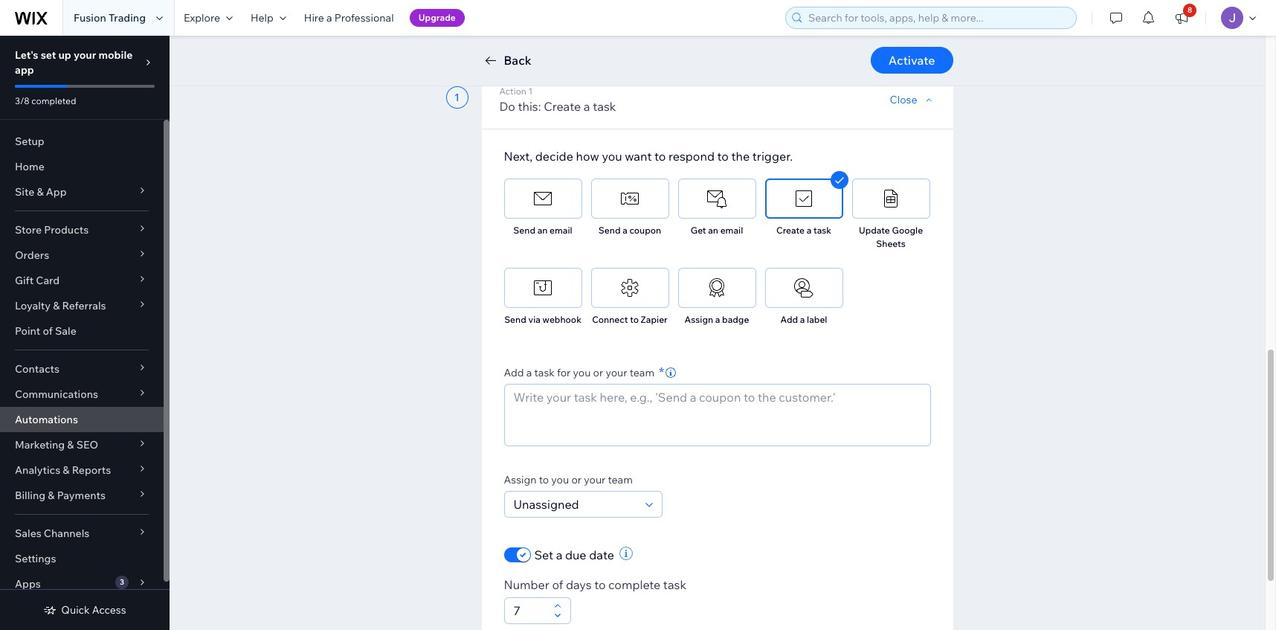 Task type: locate. For each thing, give the bounding box(es) containing it.
send down 'next,'
[[514, 225, 536, 236]]

& right loyalty
[[53, 299, 60, 312]]

Write your task here, e.g., 'Send a coupon to the customer.' text field
[[505, 385, 930, 446]]

send for send via webhook
[[505, 314, 527, 325]]

setup link
[[0, 129, 164, 154]]

2 vertical spatial your
[[584, 473, 606, 487]]

0 horizontal spatial create
[[544, 99, 581, 114]]

2 email from the left
[[721, 225, 743, 236]]

to
[[655, 149, 666, 164], [718, 149, 729, 164], [630, 314, 639, 325], [539, 473, 549, 487], [595, 577, 606, 592]]

of left sale
[[43, 324, 53, 338]]

&
[[37, 185, 44, 199], [53, 299, 60, 312], [67, 438, 74, 452], [63, 464, 70, 477], [48, 489, 55, 502]]

coupon
[[630, 225, 662, 236]]

team inside "add a task for you or your team *"
[[630, 366, 655, 379]]

& for site
[[37, 185, 44, 199]]

of left days
[[552, 577, 563, 592]]

site & app
[[15, 185, 67, 199]]

access
[[92, 603, 126, 617]]

1 horizontal spatial assign
[[685, 314, 714, 325]]

1 horizontal spatial you
[[573, 366, 591, 379]]

category image up update
[[880, 187, 903, 210]]

date
[[589, 548, 614, 562]]

mobile
[[99, 48, 133, 62]]

0 vertical spatial create
[[544, 99, 581, 114]]

analytics
[[15, 464, 60, 477]]

& left reports
[[63, 464, 70, 477]]

create up category icon
[[777, 225, 805, 236]]

billing & payments
[[15, 489, 106, 502]]

0 horizontal spatial of
[[43, 324, 53, 338]]

1 horizontal spatial add
[[781, 314, 798, 325]]

None field
[[509, 492, 641, 517]]

send
[[514, 225, 536, 236], [599, 225, 621, 236], [505, 314, 527, 325]]

1 vertical spatial or
[[572, 473, 582, 487]]

category image up get an email
[[706, 187, 728, 210]]

orders
[[15, 249, 49, 262]]

0 vertical spatial assign
[[685, 314, 714, 325]]

1 left "do"
[[455, 91, 460, 104]]

a right the hire
[[327, 11, 332, 25]]

update google sheets
[[859, 225, 923, 249]]

set
[[535, 548, 554, 562]]

email left send a coupon at the top
[[550, 225, 573, 236]]

email right get
[[721, 225, 743, 236]]

create right this:
[[544, 99, 581, 114]]

badge
[[723, 314, 750, 325]]

help button
[[242, 0, 295, 36]]

& inside "dropdown button"
[[63, 464, 70, 477]]

email for send an email
[[550, 225, 573, 236]]

decide
[[536, 149, 574, 164]]

category image up send an email
[[532, 187, 554, 210]]

a
[[327, 11, 332, 25], [584, 99, 590, 114], [623, 225, 628, 236], [807, 225, 812, 236], [716, 314, 721, 325], [800, 314, 805, 325], [527, 366, 532, 379], [556, 548, 563, 562]]

1 vertical spatial team
[[608, 473, 633, 487]]

1 horizontal spatial or
[[593, 366, 604, 379]]

of inside sidebar element
[[43, 324, 53, 338]]

help
[[251, 11, 274, 25]]

email
[[550, 225, 573, 236], [721, 225, 743, 236]]

assign a badge
[[685, 314, 750, 325]]

1 email from the left
[[550, 225, 573, 236]]

gift card
[[15, 274, 60, 287]]

2 an from the left
[[708, 225, 719, 236]]

zapier
[[641, 314, 668, 325]]

want
[[625, 149, 652, 164]]

send for send a coupon
[[599, 225, 621, 236]]

category image up connect to zapier
[[619, 277, 641, 299]]

explore
[[184, 11, 220, 25]]

category image up assign a badge
[[706, 277, 728, 299]]

category image up create a task
[[793, 187, 815, 210]]

or inside "add a task for you or your team *"
[[593, 366, 604, 379]]

create
[[544, 99, 581, 114], [777, 225, 805, 236]]

a for set a due date
[[556, 548, 563, 562]]

a left label
[[800, 314, 805, 325]]

an for get
[[708, 225, 719, 236]]

1 vertical spatial your
[[606, 366, 628, 379]]

orders button
[[0, 243, 164, 268]]

1
[[529, 86, 533, 97], [455, 91, 460, 104]]

gift
[[15, 274, 34, 287]]

0 horizontal spatial assign
[[504, 473, 537, 487]]

0 vertical spatial or
[[593, 366, 604, 379]]

quick
[[61, 603, 90, 617]]

communications button
[[0, 382, 164, 407]]

0 vertical spatial your
[[74, 48, 96, 62]]

complete
[[609, 577, 661, 592]]

send left coupon
[[599, 225, 621, 236]]

2 vertical spatial you
[[552, 473, 569, 487]]

a inside "add a task for you or your team *"
[[527, 366, 532, 379]]

0 horizontal spatial an
[[538, 225, 548, 236]]

1 horizontal spatial of
[[552, 577, 563, 592]]

a left for
[[527, 366, 532, 379]]

of for sale
[[43, 324, 53, 338]]

& left seo
[[67, 438, 74, 452]]

app
[[15, 63, 34, 77]]

loyalty
[[15, 299, 51, 312]]

1 vertical spatial of
[[552, 577, 563, 592]]

a up category icon
[[807, 225, 812, 236]]

category image for connect to zapier
[[619, 277, 641, 299]]

category image
[[532, 187, 554, 210], [619, 187, 641, 210], [706, 187, 728, 210], [793, 187, 815, 210], [880, 187, 903, 210], [532, 277, 554, 299], [619, 277, 641, 299], [706, 277, 728, 299]]

label
[[807, 314, 828, 325]]

1 horizontal spatial an
[[708, 225, 719, 236]]

settings link
[[0, 546, 164, 571]]

category image for send via webhook
[[532, 277, 554, 299]]

a up how
[[584, 99, 590, 114]]

communications
[[15, 388, 98, 401]]

a left coupon
[[623, 225, 628, 236]]

& right site
[[37, 185, 44, 199]]

send left via
[[505, 314, 527, 325]]

1 horizontal spatial 1
[[529, 86, 533, 97]]

a right "set"
[[556, 548, 563, 562]]

a for hire a professional
[[327, 11, 332, 25]]

a for add a task for you or your team *
[[527, 366, 532, 379]]

a left badge
[[716, 314, 721, 325]]

0 horizontal spatial or
[[572, 473, 582, 487]]

add a task for you or your team *
[[504, 364, 665, 381]]

1 horizontal spatial email
[[721, 225, 743, 236]]

set a due date
[[535, 548, 614, 562]]

site & app button
[[0, 179, 164, 205]]

assign to you or your team
[[504, 473, 633, 487]]

close
[[890, 93, 918, 106]]

& right billing
[[48, 489, 55, 502]]

completed
[[31, 95, 76, 106]]

marketing
[[15, 438, 65, 452]]

assign for assign to you or your team
[[504, 473, 537, 487]]

your inside "add a task for you or your team *"
[[606, 366, 628, 379]]

task up how
[[593, 99, 616, 114]]

add left for
[[504, 366, 524, 379]]

Search for tools, apps, help & more... field
[[804, 7, 1072, 28]]

0 vertical spatial of
[[43, 324, 53, 338]]

create inside action 1 do this: create a task
[[544, 99, 581, 114]]

add inside "add a task for you or your team *"
[[504, 366, 524, 379]]

team
[[630, 366, 655, 379], [608, 473, 633, 487]]

category image up send via webhook at the left of the page
[[532, 277, 554, 299]]

assign for assign a badge
[[685, 314, 714, 325]]

via
[[529, 314, 541, 325]]

task left for
[[535, 366, 555, 379]]

0 horizontal spatial you
[[552, 473, 569, 487]]

0 vertical spatial add
[[781, 314, 798, 325]]

1 up this:
[[529, 86, 533, 97]]

upgrade button
[[410, 9, 465, 27]]

a for create a task
[[807, 225, 812, 236]]

sales
[[15, 527, 41, 540]]

1 vertical spatial you
[[573, 366, 591, 379]]

1 vertical spatial create
[[777, 225, 805, 236]]

or
[[593, 366, 604, 379], [572, 473, 582, 487]]

add a label
[[781, 314, 828, 325]]

0 vertical spatial you
[[602, 149, 623, 164]]

add for add a task for you or your team *
[[504, 366, 524, 379]]

1 vertical spatial add
[[504, 366, 524, 379]]

send a coupon
[[599, 225, 662, 236]]

0 horizontal spatial email
[[550, 225, 573, 236]]

send an email
[[514, 225, 573, 236]]

task
[[593, 99, 616, 114], [814, 225, 832, 236], [535, 366, 555, 379], [664, 577, 687, 592]]

contacts
[[15, 362, 60, 376]]

& inside popup button
[[37, 185, 44, 199]]

category image for get an email
[[706, 187, 728, 210]]

None number field
[[509, 598, 549, 624]]

set
[[41, 48, 56, 62]]

apps
[[15, 577, 41, 591]]

create a task
[[777, 225, 832, 236]]

add for add a label
[[781, 314, 798, 325]]

0 horizontal spatial add
[[504, 366, 524, 379]]

get an email
[[691, 225, 743, 236]]

google
[[892, 225, 923, 236]]

you inside "add a task for you or your team *"
[[573, 366, 591, 379]]

trading
[[109, 11, 146, 25]]

sheets
[[877, 238, 906, 249]]

assign
[[685, 314, 714, 325], [504, 473, 537, 487]]

task inside action 1 do this: create a task
[[593, 99, 616, 114]]

add left label
[[781, 314, 798, 325]]

an
[[538, 225, 548, 236], [708, 225, 719, 236]]

1 an from the left
[[538, 225, 548, 236]]

connect
[[592, 314, 628, 325]]

1 vertical spatial assign
[[504, 473, 537, 487]]

0 vertical spatial team
[[630, 366, 655, 379]]

category image up send a coupon at the top
[[619, 187, 641, 210]]

channels
[[44, 527, 90, 540]]

seo
[[76, 438, 98, 452]]



Task type: describe. For each thing, give the bounding box(es) containing it.
remove delay button
[[504, 26, 591, 39]]

gift card button
[[0, 268, 164, 293]]

1 horizontal spatial create
[[777, 225, 805, 236]]

3/8 completed
[[15, 95, 76, 106]]

setup
[[15, 135, 44, 148]]

action
[[500, 86, 527, 97]]

days
[[566, 577, 592, 592]]

& for marketing
[[67, 438, 74, 452]]

& for analytics
[[63, 464, 70, 477]]

referrals
[[62, 299, 106, 312]]

let's
[[15, 48, 38, 62]]

a for assign a badge
[[716, 314, 721, 325]]

2 horizontal spatial you
[[602, 149, 623, 164]]

& for loyalty
[[53, 299, 60, 312]]

loyalty & referrals
[[15, 299, 106, 312]]

site
[[15, 185, 34, 199]]

category image
[[793, 277, 815, 299]]

of for days
[[552, 577, 563, 592]]

products
[[44, 223, 89, 237]]

number
[[504, 577, 550, 592]]

let's set up your mobile app
[[15, 48, 133, 77]]

reports
[[72, 464, 111, 477]]

a inside action 1 do this: create a task
[[584, 99, 590, 114]]

webhook
[[543, 314, 582, 325]]

category image for send a coupon
[[619, 187, 641, 210]]

close button
[[890, 93, 936, 106]]

an for send
[[538, 225, 548, 236]]

1 inside action 1 do this: create a task
[[529, 86, 533, 97]]

a for send a coupon
[[623, 225, 628, 236]]

card
[[36, 274, 60, 287]]

back button
[[482, 51, 532, 69]]

fusion
[[74, 11, 106, 25]]

action 1 do this: create a task
[[500, 86, 616, 114]]

marketing & seo button
[[0, 432, 164, 458]]

task inside "add a task for you or your team *"
[[535, 366, 555, 379]]

activate
[[889, 53, 936, 68]]

sidebar element
[[0, 36, 170, 630]]

hire a professional
[[304, 11, 394, 25]]

settings
[[15, 552, 56, 565]]

home link
[[0, 154, 164, 179]]

& for billing
[[48, 489, 55, 502]]

point of sale link
[[0, 318, 164, 344]]

3
[[120, 577, 124, 587]]

quick access
[[61, 603, 126, 617]]

email for get an email
[[721, 225, 743, 236]]

sales channels button
[[0, 521, 164, 546]]

automations
[[15, 413, 78, 426]]

upgrade
[[419, 12, 456, 23]]

marketing & seo
[[15, 438, 98, 452]]

the
[[732, 149, 750, 164]]

do
[[500, 99, 515, 114]]

payments
[[57, 489, 106, 502]]

0 horizontal spatial 1
[[455, 91, 460, 104]]

this:
[[518, 99, 541, 114]]

hire a professional link
[[295, 0, 403, 36]]

task left update
[[814, 225, 832, 236]]

trigger.
[[753, 149, 793, 164]]

contacts button
[[0, 356, 164, 382]]

quick access button
[[43, 603, 126, 617]]

analytics & reports button
[[0, 458, 164, 483]]

billing
[[15, 489, 45, 502]]

category image for send an email
[[532, 187, 554, 210]]

*
[[659, 364, 665, 381]]

category image for create a task
[[793, 187, 815, 210]]

remove
[[522, 26, 562, 39]]

a for add a label
[[800, 314, 805, 325]]

hire
[[304, 11, 324, 25]]

connect to zapier
[[592, 314, 668, 325]]

analytics & reports
[[15, 464, 111, 477]]

send for send an email
[[514, 225, 536, 236]]

point
[[15, 324, 40, 338]]

3/8
[[15, 95, 29, 106]]

8 button
[[1166, 0, 1199, 36]]

category image for update google sheets
[[880, 187, 903, 210]]

delay
[[564, 26, 591, 39]]

send via webhook
[[505, 314, 582, 325]]

store
[[15, 223, 42, 237]]

back
[[504, 53, 532, 68]]

number of days to complete task
[[504, 577, 687, 592]]

home
[[15, 160, 44, 173]]

point of sale
[[15, 324, 76, 338]]

loyalty & referrals button
[[0, 293, 164, 318]]

task right complete
[[664, 577, 687, 592]]

remove delay
[[522, 26, 591, 39]]

how
[[576, 149, 600, 164]]

app
[[46, 185, 67, 199]]

category image for assign a badge
[[706, 277, 728, 299]]

up
[[58, 48, 71, 62]]

automations link
[[0, 407, 164, 432]]

activate button
[[871, 47, 953, 74]]

next,
[[504, 149, 533, 164]]

your inside let's set up your mobile app
[[74, 48, 96, 62]]

respond
[[669, 149, 715, 164]]



Task type: vqa. For each thing, say whether or not it's contained in the screenshot.
of
yes



